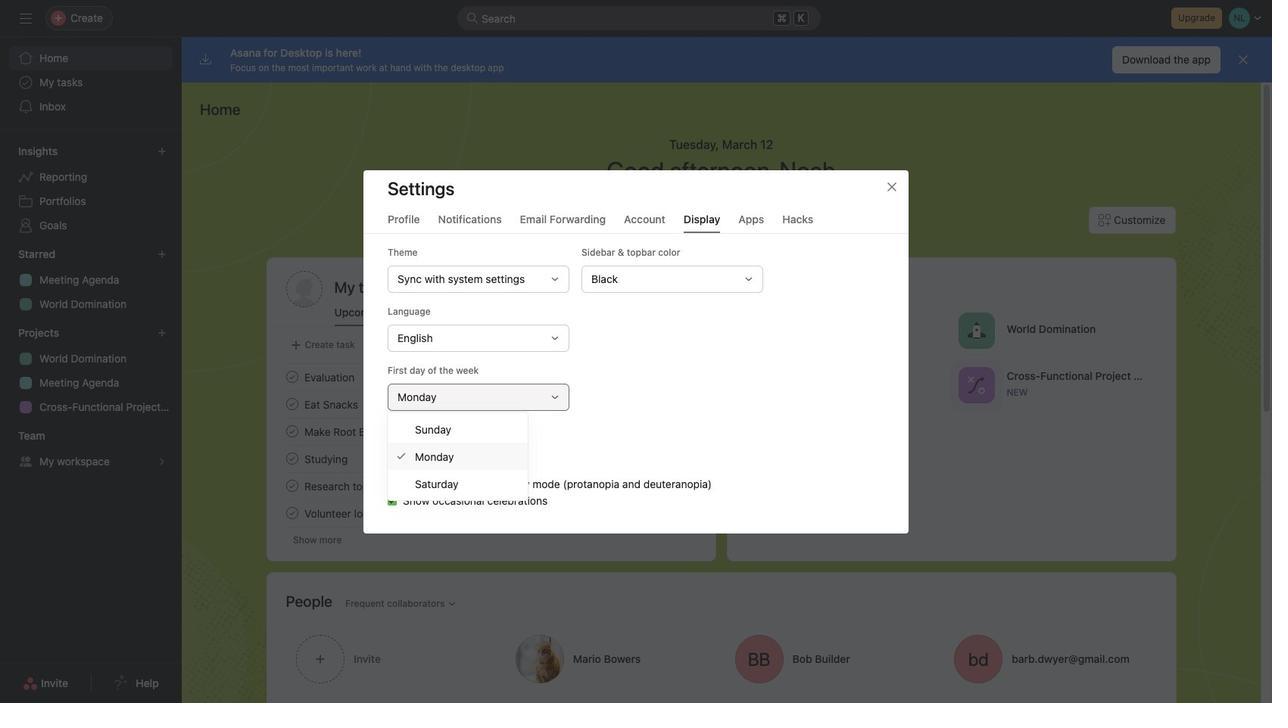Task type: describe. For each thing, give the bounding box(es) containing it.
mark complete image for second mark complete option from the top
[[283, 423, 301, 441]]

4 mark complete image from the top
[[283, 505, 301, 523]]

1 mark complete image from the top
[[283, 368, 301, 386]]

projects element
[[0, 320, 182, 423]]

3 mark complete checkbox from the top
[[283, 477, 301, 495]]

teams element
[[0, 423, 182, 477]]

2 mark complete checkbox from the top
[[283, 450, 301, 468]]

mark complete image for 1st mark complete option from the bottom of the page
[[283, 477, 301, 495]]

dismiss image
[[1238, 54, 1250, 66]]

line_and_symbols image
[[968, 376, 986, 394]]

close image
[[886, 181, 899, 193]]

hide sidebar image
[[20, 12, 32, 24]]

add profile photo image
[[286, 271, 322, 308]]

2 mark complete checkbox from the top
[[283, 423, 301, 441]]



Task type: vqa. For each thing, say whether or not it's contained in the screenshot.
third Mark complete checkbox from the top of the page
yes



Task type: locate. For each thing, give the bounding box(es) containing it.
0 vertical spatial mark complete checkbox
[[283, 368, 301, 386]]

Mark complete checkbox
[[283, 368, 301, 386], [283, 423, 301, 441], [283, 477, 301, 495]]

insights element
[[0, 138, 182, 241]]

2 mark complete image from the top
[[283, 477, 301, 495]]

starred element
[[0, 241, 182, 320]]

rocket image
[[968, 322, 986, 340]]

2 vertical spatial mark complete checkbox
[[283, 477, 301, 495]]

0 vertical spatial mark complete checkbox
[[283, 395, 301, 414]]

Mark complete checkbox
[[283, 395, 301, 414], [283, 450, 301, 468], [283, 505, 301, 523]]

1 vertical spatial mark complete image
[[283, 477, 301, 495]]

3 mark complete checkbox from the top
[[283, 505, 301, 523]]

1 mark complete checkbox from the top
[[283, 395, 301, 414]]

0 vertical spatial mark complete image
[[283, 423, 301, 441]]

3 mark complete image from the top
[[283, 450, 301, 468]]

prominent image
[[467, 12, 479, 24]]

1 mark complete image from the top
[[283, 423, 301, 441]]

global element
[[0, 37, 182, 128]]

1 vertical spatial mark complete checkbox
[[283, 423, 301, 441]]

1 mark complete checkbox from the top
[[283, 368, 301, 386]]

mark complete image
[[283, 368, 301, 386], [283, 395, 301, 414], [283, 450, 301, 468], [283, 505, 301, 523]]

2 vertical spatial mark complete checkbox
[[283, 505, 301, 523]]

2 mark complete image from the top
[[283, 395, 301, 414]]

mark complete image
[[283, 423, 301, 441], [283, 477, 301, 495]]

1 vertical spatial mark complete checkbox
[[283, 450, 301, 468]]

None checkbox
[[388, 497, 397, 506]]



